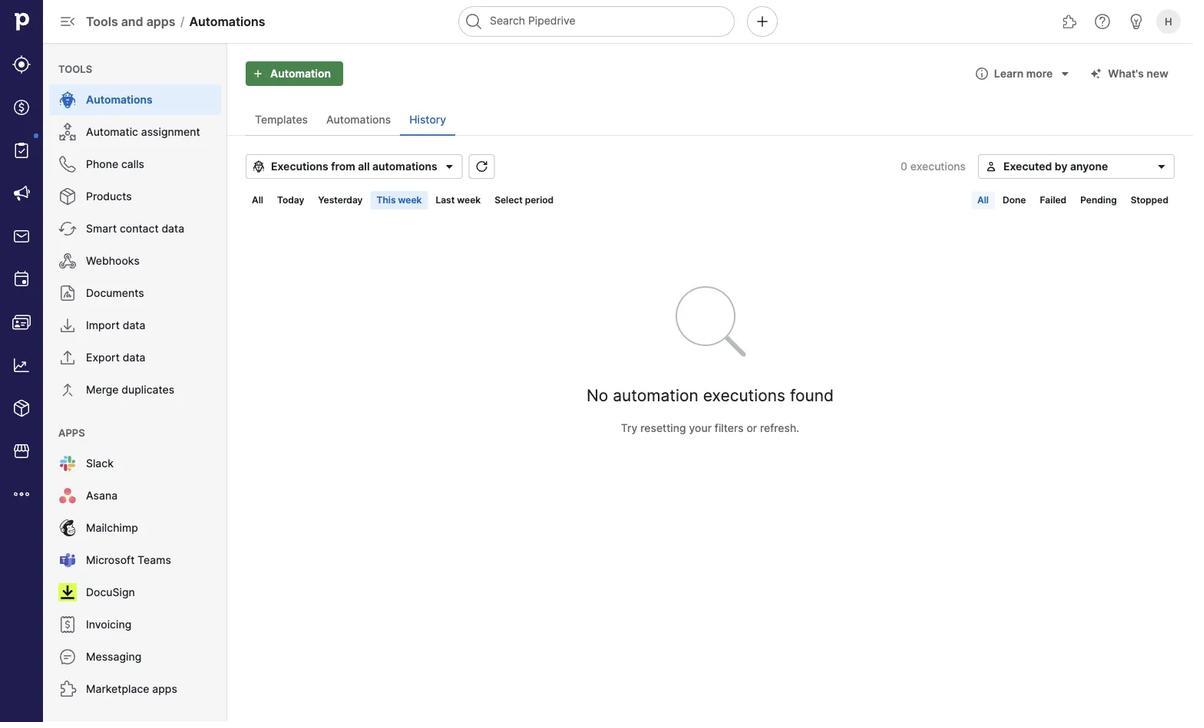 Task type: describe. For each thing, give the bounding box(es) containing it.
color undefined image for asana
[[58, 487, 77, 505]]

filters
[[715, 422, 744, 435]]

try
[[621, 422, 638, 435]]

docusign link
[[49, 578, 221, 608]]

invoicing link
[[49, 610, 221, 641]]

mailchimp link
[[49, 513, 221, 544]]

executed by anyone
[[1004, 160, 1109, 173]]

export
[[86, 351, 120, 364]]

learn
[[995, 67, 1024, 80]]

sales assistant image
[[1128, 12, 1146, 31]]

today button
[[271, 191, 311, 210]]

try resetting your filters or refresh.
[[621, 422, 800, 435]]

color undefined image for slack
[[58, 455, 77, 473]]

home image
[[10, 10, 33, 33]]

products
[[86, 190, 132, 203]]

h button
[[1154, 6, 1184, 37]]

color undefined image for products
[[58, 187, 77, 206]]

today
[[277, 195, 304, 206]]

anyone
[[1071, 160, 1109, 173]]

mailchimp
[[86, 522, 138, 535]]

more image
[[12, 485, 31, 504]]

and
[[121, 14, 143, 29]]

quick help image
[[1094, 12, 1112, 31]]

all
[[358, 160, 370, 173]]

failed
[[1040, 195, 1067, 206]]

executions from all automations button
[[246, 154, 463, 179]]

color undefined image for mailchimp
[[58, 519, 77, 538]]

color primary inverted image
[[249, 68, 267, 80]]

no automation executions found
[[587, 386, 834, 405]]

color undefined image for export data
[[58, 349, 77, 367]]

automation
[[613, 386, 699, 405]]

refresh.
[[760, 422, 800, 435]]

failed button
[[1034, 191, 1073, 210]]

stopped button
[[1125, 191, 1175, 210]]

phone calls link
[[49, 149, 221, 180]]

color primary image inside what's new button
[[1087, 68, 1106, 80]]

slack link
[[49, 449, 221, 479]]

this
[[377, 195, 396, 206]]

period
[[525, 195, 554, 206]]

learn more
[[995, 67, 1053, 80]]

2 horizontal spatial automations
[[326, 113, 391, 126]]

menu toggle image
[[58, 12, 77, 31]]

merge duplicates link
[[49, 375, 221, 406]]

automatic
[[86, 126, 138, 139]]

sales inbox image
[[12, 227, 31, 246]]

0 vertical spatial apps
[[146, 14, 176, 29]]

all for done
[[978, 195, 989, 206]]

stopped
[[1131, 195, 1169, 206]]

teams
[[138, 554, 171, 567]]

all button for done
[[972, 191, 995, 210]]

color undefined image for webhooks
[[58, 252, 77, 270]]

marketplace apps
[[86, 683, 177, 696]]

color undefined image for docusign
[[58, 584, 77, 602]]

products link
[[49, 181, 221, 212]]

campaigns image
[[12, 184, 31, 203]]

color undefined image for merge duplicates
[[58, 381, 77, 399]]

history
[[410, 113, 446, 126]]

done
[[1003, 195, 1027, 206]]

activities image
[[12, 270, 31, 289]]

asana
[[86, 490, 118, 503]]

contact
[[120, 222, 159, 235]]

week for this week
[[398, 195, 422, 206]]

your
[[689, 422, 712, 435]]

menu containing automations
[[43, 43, 227, 723]]

microsoft teams
[[86, 554, 171, 567]]

or
[[747, 422, 758, 435]]

microsoft teams link
[[49, 545, 221, 576]]

products image
[[12, 399, 31, 418]]

1 vertical spatial apps
[[152, 683, 177, 696]]

automatic assignment link
[[49, 117, 221, 147]]

Executed by anyone field
[[979, 154, 1175, 179]]

color undefined image for automations
[[58, 91, 77, 109]]

0
[[901, 160, 908, 173]]

export data
[[86, 351, 146, 364]]

executed by anyone button
[[979, 154, 1175, 179]]

/
[[180, 14, 185, 29]]

all for today
[[252, 195, 263, 206]]

leads image
[[12, 55, 31, 74]]

what's new button
[[1084, 61, 1175, 86]]

automation button
[[246, 61, 343, 86]]

1 horizontal spatial automations
[[189, 14, 265, 29]]

color undefined image for messaging
[[58, 648, 77, 667]]

automations link
[[49, 84, 221, 115]]

done button
[[997, 191, 1033, 210]]

resetting
[[641, 422, 686, 435]]

invoicing
[[86, 619, 132, 632]]

automation
[[270, 67, 331, 80]]

h
[[1165, 15, 1173, 27]]

apps
[[58, 427, 85, 439]]

0 executions
[[901, 160, 966, 173]]

tools and apps / automations
[[86, 14, 265, 29]]

import data
[[86, 319, 146, 332]]

color undefined image for import data
[[58, 316, 77, 335]]

color primary image for learn
[[973, 68, 992, 80]]

color undefined image for smart contact data
[[58, 220, 77, 238]]



Task type: locate. For each thing, give the bounding box(es) containing it.
1 all button from the left
[[246, 191, 270, 210]]

color primary image inside learn more button
[[1056, 68, 1075, 80]]

data for import data
[[123, 319, 146, 332]]

duplicates
[[122, 384, 174, 397]]

1 horizontal spatial all
[[978, 195, 989, 206]]

automations menu item
[[43, 84, 227, 115]]

2 color undefined image from the top
[[58, 155, 77, 174]]

color primary image up stopped
[[1156, 161, 1168, 173]]

1 vertical spatial tools
[[58, 63, 92, 75]]

0 horizontal spatial automations
[[86, 93, 153, 106]]

color undefined image left smart on the top left of page
[[58, 220, 77, 238]]

executions
[[911, 160, 966, 173], [703, 386, 786, 405]]

6 color undefined image from the top
[[58, 349, 77, 367]]

all button left today button
[[246, 191, 270, 210]]

data
[[162, 222, 184, 235], [123, 319, 146, 332], [123, 351, 146, 364]]

documents
[[86, 287, 144, 300]]

all
[[252, 195, 263, 206], [978, 195, 989, 206]]

pending button
[[1075, 191, 1124, 210]]

color undefined image right deals image
[[58, 91, 77, 109]]

0 horizontal spatial color primary image
[[253, 161, 265, 173]]

8 color undefined image from the top
[[58, 552, 77, 570]]

tools for tools and apps / automations
[[86, 14, 118, 29]]

what's new
[[1109, 67, 1169, 80]]

color primary image inside learn more button
[[973, 68, 992, 80]]

webhooks
[[86, 255, 140, 268]]

import data link
[[49, 310, 221, 341]]

color undefined image left messaging
[[58, 648, 77, 667]]

4 color undefined image from the top
[[58, 252, 77, 270]]

color undefined image inside export data 'link'
[[58, 349, 77, 367]]

this week
[[377, 195, 422, 206]]

color undefined image left webhooks
[[58, 252, 77, 270]]

smart
[[86, 222, 117, 235]]

color undefined image left asana
[[58, 487, 77, 505]]

color primary image left executions
[[253, 161, 265, 173]]

all button
[[246, 191, 270, 210], [972, 191, 995, 210]]

color undefined image for marketplace apps
[[58, 681, 77, 699]]

merge
[[86, 384, 119, 397]]

7 color undefined image from the top
[[58, 381, 77, 399]]

1 week from the left
[[398, 195, 422, 206]]

0 horizontal spatial week
[[398, 195, 422, 206]]

color undefined image left merge
[[58, 381, 77, 399]]

color undefined image inside documents link
[[58, 284, 77, 303]]

color undefined image left "microsoft"
[[58, 552, 77, 570]]

0 vertical spatial executions
[[911, 160, 966, 173]]

phone calls
[[86, 158, 144, 171]]

last week button
[[430, 191, 487, 210]]

color undefined image inside marketplace apps link
[[58, 681, 77, 699]]

smart contact data
[[86, 222, 184, 235]]

apps left '/'
[[146, 14, 176, 29]]

color undefined image inside automations link
[[58, 91, 77, 109]]

tools
[[86, 14, 118, 29], [58, 63, 92, 75]]

1 horizontal spatial color primary image
[[973, 68, 992, 80]]

tools for tools
[[58, 63, 92, 75]]

data for export data
[[123, 351, 146, 364]]

2 all from the left
[[978, 195, 989, 206]]

color undefined image left mailchimp
[[58, 519, 77, 538]]

color undefined image inside smart contact data link
[[58, 220, 77, 238]]

asana link
[[49, 481, 221, 512]]

color undefined image inside phone calls link
[[58, 155, 77, 174]]

color primary image
[[1056, 68, 1075, 80], [1087, 68, 1106, 80], [444, 161, 456, 173], [473, 161, 491, 173], [986, 161, 998, 173]]

pending
[[1081, 195, 1117, 206]]

executed
[[1004, 160, 1053, 173]]

quick add image
[[754, 12, 772, 31]]

what's
[[1109, 67, 1145, 80]]

color undefined image left import
[[58, 316, 77, 335]]

color undefined image left automatic at the top
[[58, 123, 77, 141]]

more
[[1027, 67, 1053, 80]]

3 color undefined image from the top
[[58, 220, 77, 238]]

by
[[1055, 160, 1068, 173]]

0 horizontal spatial all button
[[246, 191, 270, 210]]

9 color undefined image from the top
[[58, 616, 77, 634]]

learn more button
[[970, 61, 1078, 86]]

marketplace apps link
[[49, 674, 221, 705]]

color undefined image inside mailchimp link
[[58, 519, 77, 538]]

color primary image left what's
[[1087, 68, 1106, 80]]

color undefined image inside 'webhooks' link
[[58, 252, 77, 270]]

color undefined image left docusign
[[58, 584, 77, 602]]

color undefined image
[[58, 123, 77, 141], [58, 155, 77, 174], [58, 220, 77, 238], [58, 252, 77, 270], [58, 284, 77, 303], [58, 349, 77, 367], [58, 381, 77, 399], [58, 552, 77, 570], [58, 616, 77, 634]]

tools down menu toggle icon
[[58, 63, 92, 75]]

executions right the 0
[[911, 160, 966, 173]]

color undefined image inside automatic assignment link
[[58, 123, 77, 141]]

color primary image left learn in the right of the page
[[973, 68, 992, 80]]

data right import
[[123, 319, 146, 332]]

color primary image inside executions from all automations popup button
[[444, 161, 456, 173]]

automations
[[189, 14, 265, 29], [86, 93, 153, 106], [326, 113, 391, 126]]

1 vertical spatial data
[[123, 319, 146, 332]]

executions from all automations
[[271, 160, 438, 173]]

automations up automatic at the top
[[86, 93, 153, 106]]

automations
[[373, 160, 438, 173]]

microsoft
[[86, 554, 135, 567]]

color undefined image for automatic assignment
[[58, 123, 77, 141]]

5 color undefined image from the top
[[58, 284, 77, 303]]

2 vertical spatial data
[[123, 351, 146, 364]]

found
[[790, 386, 834, 405]]

marketplace image
[[12, 442, 31, 461]]

select period
[[495, 195, 554, 206]]

color undefined image inside docusign link
[[58, 584, 77, 602]]

color undefined image for invoicing
[[58, 616, 77, 634]]

2 vertical spatial automations
[[326, 113, 391, 126]]

color primary image left executed
[[986, 161, 998, 173]]

color undefined image inside 'merge duplicates' link
[[58, 381, 77, 399]]

color primary image
[[973, 68, 992, 80], [253, 161, 265, 173], [1156, 161, 1168, 173]]

color undefined image for microsoft teams
[[58, 552, 77, 570]]

0 horizontal spatial all
[[252, 195, 263, 206]]

yesterday
[[318, 195, 363, 206]]

2 all button from the left
[[972, 191, 995, 210]]

all left the today
[[252, 195, 263, 206]]

select
[[495, 195, 523, 206]]

1 vertical spatial executions
[[703, 386, 786, 405]]

no
[[587, 386, 609, 405]]

templates
[[255, 113, 308, 126]]

export data link
[[49, 343, 221, 373]]

color primary image inside executed by anyone popup button
[[986, 161, 998, 173]]

color primary image for executions
[[253, 161, 265, 173]]

messaging link
[[49, 642, 221, 673]]

webhooks link
[[49, 246, 221, 277]]

automatic assignment
[[86, 126, 200, 139]]

documents link
[[49, 278, 221, 309]]

docusign
[[86, 586, 135, 600]]

color primary image up last
[[444, 161, 456, 173]]

1 horizontal spatial executions
[[911, 160, 966, 173]]

color undefined image left "documents"
[[58, 284, 77, 303]]

smart contact data link
[[49, 214, 221, 244]]

Search Pipedrive field
[[459, 6, 735, 37]]

last week
[[436, 195, 481, 206]]

automations right '/'
[[189, 14, 265, 29]]

last
[[436, 195, 455, 206]]

apps
[[146, 14, 176, 29], [152, 683, 177, 696]]

color undefined image for phone calls
[[58, 155, 77, 174]]

color undefined image left the marketplace on the left bottom
[[58, 681, 77, 699]]

Executions from all automations field
[[246, 154, 463, 179]]

color undefined image left products at the left of the page
[[58, 187, 77, 206]]

contacts image
[[12, 313, 31, 332]]

all button left done button
[[972, 191, 995, 210]]

color undefined image inside microsoft teams 'link'
[[58, 552, 77, 570]]

color undefined image left export
[[58, 349, 77, 367]]

data right contact at the top left
[[162, 222, 184, 235]]

week right this in the top of the page
[[398, 195, 422, 206]]

1 vertical spatial automations
[[86, 93, 153, 106]]

executions
[[271, 160, 329, 173]]

color primary image right "more"
[[1056, 68, 1075, 80]]

insights image
[[12, 356, 31, 375]]

color undefined image inside invoicing link
[[58, 616, 77, 634]]

marketplace
[[86, 683, 149, 696]]

1 all from the left
[[252, 195, 263, 206]]

week right last
[[457, 195, 481, 206]]

color undefined image inside asana link
[[58, 487, 77, 505]]

2 horizontal spatial color primary image
[[1156, 161, 1168, 173]]

phone
[[86, 158, 118, 171]]

all left the done
[[978, 195, 989, 206]]

yesterday button
[[312, 191, 369, 210]]

new
[[1147, 67, 1169, 80]]

color primary image inside executions from all automations popup button
[[253, 161, 265, 173]]

data inside 'link'
[[123, 351, 146, 364]]

color undefined image left invoicing
[[58, 616, 77, 634]]

2 week from the left
[[457, 195, 481, 206]]

color primary image inside executed by anyone popup button
[[1156, 161, 1168, 173]]

executions up or
[[703, 386, 786, 405]]

slack
[[86, 457, 114, 470]]

color undefined image for documents
[[58, 284, 77, 303]]

data right export
[[123, 351, 146, 364]]

menu
[[0, 0, 43, 723], [43, 43, 227, 723]]

color undefined image up campaigns "image"
[[12, 141, 31, 160]]

0 vertical spatial data
[[162, 222, 184, 235]]

all button for today
[[246, 191, 270, 210]]

0 vertical spatial tools
[[86, 14, 118, 29]]

color undefined image left phone
[[58, 155, 77, 174]]

deals image
[[12, 98, 31, 117]]

color undefined image inside the slack link
[[58, 455, 77, 473]]

automations up executions from all automations field at the left top of page
[[326, 113, 391, 126]]

color primary image up last week at the left top of the page
[[473, 161, 491, 173]]

messaging
[[86, 651, 142, 664]]

import
[[86, 319, 120, 332]]

0 horizontal spatial executions
[[703, 386, 786, 405]]

1 color undefined image from the top
[[58, 123, 77, 141]]

week for last week
[[457, 195, 481, 206]]

automations inside menu item
[[86, 93, 153, 106]]

0 vertical spatial automations
[[189, 14, 265, 29]]

tools left the and on the left top of page
[[86, 14, 118, 29]]

1 horizontal spatial all button
[[972, 191, 995, 210]]

color undefined image
[[58, 91, 77, 109], [12, 141, 31, 160], [58, 187, 77, 206], [58, 316, 77, 335], [58, 455, 77, 473], [58, 487, 77, 505], [58, 519, 77, 538], [58, 584, 77, 602], [58, 648, 77, 667], [58, 681, 77, 699]]

color undefined image inside messaging link
[[58, 648, 77, 667]]

color undefined image inside import data link
[[58, 316, 77, 335]]

calls
[[121, 158, 144, 171]]

1 horizontal spatial week
[[457, 195, 481, 206]]

color undefined image inside products link
[[58, 187, 77, 206]]

this week button
[[371, 191, 428, 210]]

color undefined image down apps
[[58, 455, 77, 473]]

apps down messaging link
[[152, 683, 177, 696]]



Task type: vqa. For each thing, say whether or not it's contained in the screenshot.
Microsoft Teams
yes



